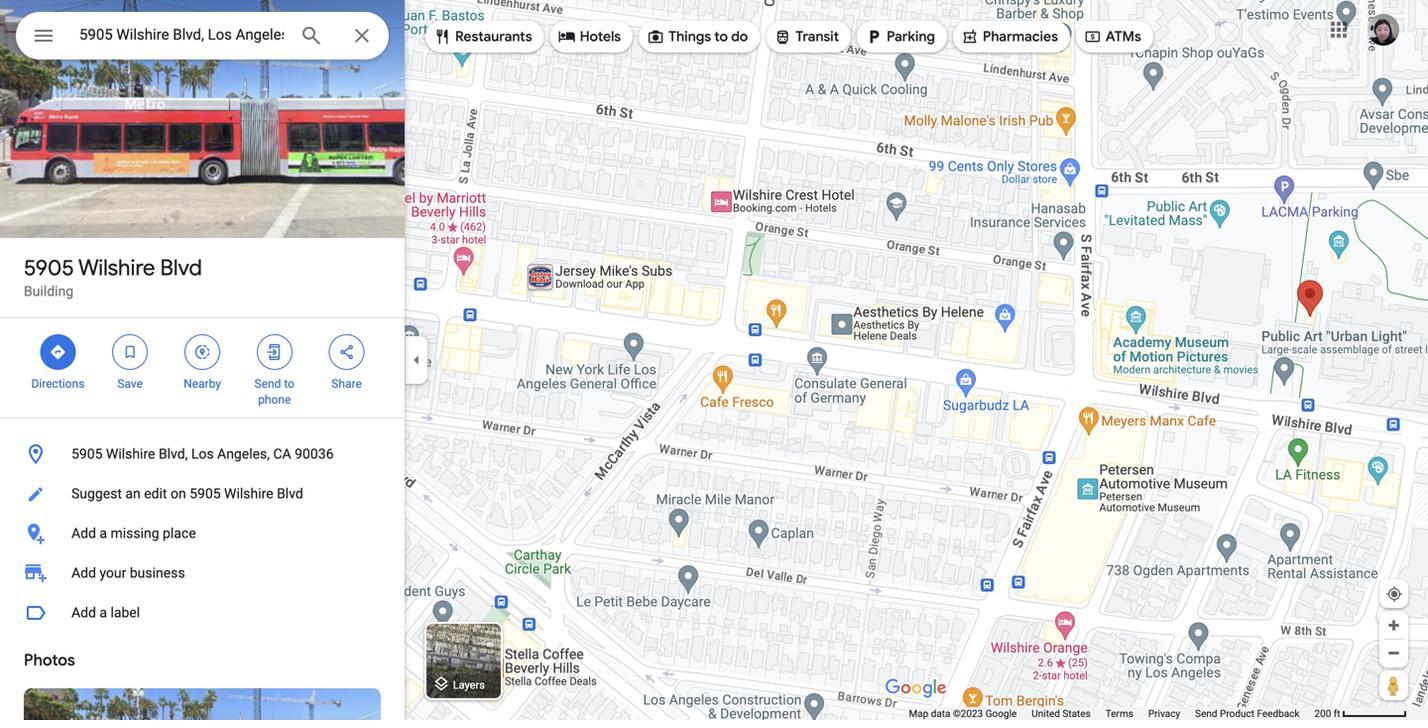 Task type: describe. For each thing, give the bounding box(es) containing it.
footer inside google maps element
[[909, 707, 1315, 720]]

hotels
[[580, 28, 621, 46]]

los
[[191, 446, 214, 462]]

add a label
[[71, 605, 140, 621]]


[[32, 21, 56, 50]]

wilshire for blvd,
[[106, 446, 155, 462]]

share
[[332, 377, 362, 391]]

blvd inside suggest an edit on 5905 wilshire blvd button
[[277, 486, 303, 502]]

label
[[111, 605, 140, 621]]

send for send to phone
[[255, 377, 281, 391]]

map data ©2023 google
[[909, 708, 1017, 720]]

add a label button
[[0, 593, 405, 633]]

to inside send to phone
[[284, 377, 295, 391]]

a for label
[[100, 605, 107, 621]]

united states
[[1032, 708, 1091, 720]]

photos
[[24, 650, 75, 671]]


[[1084, 26, 1102, 48]]

5905 wilshire blvd building
[[24, 254, 202, 300]]

actions for 5905 wilshire blvd region
[[0, 318, 405, 418]]

an
[[125, 486, 141, 502]]

building
[[24, 283, 74, 300]]

map
[[909, 708, 929, 720]]

things
[[669, 28, 711, 46]]


[[121, 341, 139, 363]]

layers
[[453, 679, 485, 691]]

feedback
[[1257, 708, 1300, 720]]

 parking
[[865, 26, 935, 48]]

5905 wilshire blvd main content
[[0, 0, 405, 720]]

transit
[[796, 28, 839, 46]]


[[558, 26, 576, 48]]

terms
[[1106, 708, 1134, 720]]

add your business
[[71, 565, 185, 581]]

 button
[[16, 12, 71, 63]]

business
[[130, 565, 185, 581]]

on
[[171, 486, 186, 502]]

ft
[[1334, 708, 1341, 720]]

pharmacies
[[983, 28, 1058, 46]]

5905 for blvd,
[[71, 446, 103, 462]]

product
[[1220, 708, 1255, 720]]

zoom out image
[[1387, 646, 1402, 661]]

show street view coverage image
[[1380, 671, 1409, 700]]

5905 wilshire blvd, los angeles, ca 90036
[[71, 446, 334, 462]]

states
[[1063, 708, 1091, 720]]

send for send product feedback
[[1196, 708, 1218, 720]]

send product feedback button
[[1196, 707, 1300, 720]]

 transit
[[774, 26, 839, 48]]

blvd,
[[159, 446, 188, 462]]

phone
[[258, 393, 291, 407]]

google account: michele murakami  
(michele.murakami@adept.ai) image
[[1368, 14, 1400, 46]]

edit
[[144, 486, 167, 502]]

a for missing
[[100, 525, 107, 542]]

wilshire for blvd
[[78, 254, 155, 282]]

ca
[[273, 446, 291, 462]]

nearby
[[184, 377, 221, 391]]

united
[[1032, 708, 1060, 720]]

add your business link
[[0, 554, 405, 593]]

parking
[[887, 28, 935, 46]]

none field inside 5905 wilshire blvd, los angeles, ca 90036 'field'
[[79, 23, 284, 47]]



Task type: vqa. For each thing, say whether or not it's contained in the screenshot.
 THINGS TO DO
yes



Task type: locate. For each thing, give the bounding box(es) containing it.
send up phone
[[255, 377, 281, 391]]

1 vertical spatial a
[[100, 605, 107, 621]]

0 horizontal spatial blvd
[[160, 254, 202, 282]]

a inside "button"
[[100, 525, 107, 542]]

united states button
[[1032, 707, 1091, 720]]

 atms
[[1084, 26, 1142, 48]]

to up phone
[[284, 377, 295, 391]]

0 vertical spatial send
[[255, 377, 281, 391]]

wilshire up an
[[106, 446, 155, 462]]

do
[[731, 28, 748, 46]]

 things to do
[[647, 26, 748, 48]]

terms button
[[1106, 707, 1134, 720]]

send inside send to phone
[[255, 377, 281, 391]]

 restaurants
[[434, 26, 532, 48]]

add inside "button"
[[71, 525, 96, 542]]

1 horizontal spatial to
[[715, 28, 728, 46]]

0 vertical spatial add
[[71, 525, 96, 542]]

wilshire up 
[[78, 254, 155, 282]]

5905 inside button
[[190, 486, 221, 502]]

1 a from the top
[[100, 525, 107, 542]]

add a missing place button
[[0, 514, 405, 554]]

1 add from the top
[[71, 525, 96, 542]]

show your location image
[[1386, 585, 1404, 603]]

1 vertical spatial to
[[284, 377, 295, 391]]

add for add your business
[[71, 565, 96, 581]]

 pharmacies
[[961, 26, 1058, 48]]

2 vertical spatial 5905
[[190, 486, 221, 502]]

0 vertical spatial wilshire
[[78, 254, 155, 282]]

5905 right on
[[190, 486, 221, 502]]

wilshire inside 5905 wilshire blvd, los angeles, ca 90036 button
[[106, 446, 155, 462]]


[[961, 26, 979, 48]]

0 vertical spatial to
[[715, 28, 728, 46]]

5905 Wilshire Blvd, Los Angeles, CA 90036 field
[[16, 12, 389, 60]]

1 vertical spatial wilshire
[[106, 446, 155, 462]]

1 horizontal spatial blvd
[[277, 486, 303, 502]]

wilshire
[[78, 254, 155, 282], [106, 446, 155, 462], [224, 486, 273, 502]]

suggest
[[71, 486, 122, 502]]

suggest an edit on 5905 wilshire blvd button
[[0, 474, 405, 514]]

atms
[[1106, 28, 1142, 46]]

0 vertical spatial a
[[100, 525, 107, 542]]

90036
[[295, 446, 334, 462]]

5905 wilshire blvd, los angeles, ca 90036 button
[[0, 435, 405, 474]]

0 vertical spatial blvd
[[160, 254, 202, 282]]

1 vertical spatial 5905
[[71, 446, 103, 462]]

missing
[[111, 525, 159, 542]]

suggest an edit on 5905 wilshire blvd
[[71, 486, 303, 502]]

add down "suggest"
[[71, 525, 96, 542]]

footer
[[909, 707, 1315, 720]]

a inside button
[[100, 605, 107, 621]]

blvd inside 5905 wilshire blvd building
[[160, 254, 202, 282]]

 search field
[[16, 12, 389, 63]]

5905 inside button
[[71, 446, 103, 462]]

to left do
[[715, 28, 728, 46]]

blvd down ca
[[277, 486, 303, 502]]


[[49, 341, 67, 363]]

2 add from the top
[[71, 565, 96, 581]]

200 ft button
[[1315, 708, 1408, 720]]

wilshire inside suggest an edit on 5905 wilshire blvd button
[[224, 486, 273, 502]]

place
[[163, 525, 196, 542]]


[[338, 341, 356, 363]]

1 vertical spatial send
[[1196, 708, 1218, 720]]

add for add a missing place
[[71, 525, 96, 542]]

5905 up building
[[24, 254, 74, 282]]

5905 up "suggest"
[[71, 446, 103, 462]]

0 horizontal spatial send
[[255, 377, 281, 391]]

to inside  things to do
[[715, 28, 728, 46]]

data
[[931, 708, 951, 720]]

save
[[117, 377, 143, 391]]

directions
[[31, 377, 85, 391]]

0 vertical spatial 5905
[[24, 254, 74, 282]]

add
[[71, 525, 96, 542], [71, 565, 96, 581], [71, 605, 96, 621]]

add left label
[[71, 605, 96, 621]]

 hotels
[[558, 26, 621, 48]]


[[434, 26, 451, 48]]

add a missing place
[[71, 525, 196, 542]]

blvd
[[160, 254, 202, 282], [277, 486, 303, 502]]

2 a from the top
[[100, 605, 107, 621]]


[[865, 26, 883, 48]]

privacy button
[[1149, 707, 1181, 720]]

1 vertical spatial blvd
[[277, 486, 303, 502]]

your
[[100, 565, 126, 581]]

restaurants
[[455, 28, 532, 46]]

3 add from the top
[[71, 605, 96, 621]]

wilshire inside 5905 wilshire blvd building
[[78, 254, 155, 282]]

©2023
[[953, 708, 983, 720]]

collapse side panel image
[[406, 349, 428, 371]]

add for add a label
[[71, 605, 96, 621]]


[[266, 341, 284, 363]]

a left missing
[[100, 525, 107, 542]]

200 ft
[[1315, 708, 1341, 720]]

zoom in image
[[1387, 618, 1402, 633]]


[[774, 26, 792, 48]]

send product feedback
[[1196, 708, 1300, 720]]

angeles,
[[217, 446, 270, 462]]

footer containing map data ©2023 google
[[909, 707, 1315, 720]]

5905
[[24, 254, 74, 282], [71, 446, 103, 462], [190, 486, 221, 502]]

a left label
[[100, 605, 107, 621]]

google
[[986, 708, 1017, 720]]

send
[[255, 377, 281, 391], [1196, 708, 1218, 720]]

send left product
[[1196, 708, 1218, 720]]

5905 inside 5905 wilshire blvd building
[[24, 254, 74, 282]]

2 vertical spatial add
[[71, 605, 96, 621]]

0 horizontal spatial to
[[284, 377, 295, 391]]

add left your
[[71, 565, 96, 581]]

1 vertical spatial add
[[71, 565, 96, 581]]


[[647, 26, 665, 48]]

add inside button
[[71, 605, 96, 621]]

5905 for blvd
[[24, 254, 74, 282]]

a
[[100, 525, 107, 542], [100, 605, 107, 621]]

google maps element
[[0, 0, 1429, 720]]

blvd up the 
[[160, 254, 202, 282]]

2 vertical spatial wilshire
[[224, 486, 273, 502]]

privacy
[[1149, 708, 1181, 720]]

200
[[1315, 708, 1332, 720]]

wilshire down the angeles,
[[224, 486, 273, 502]]

None field
[[79, 23, 284, 47]]


[[193, 341, 211, 363]]

to
[[715, 28, 728, 46], [284, 377, 295, 391]]

send inside button
[[1196, 708, 1218, 720]]

send to phone
[[255, 377, 295, 407]]

1 horizontal spatial send
[[1196, 708, 1218, 720]]



